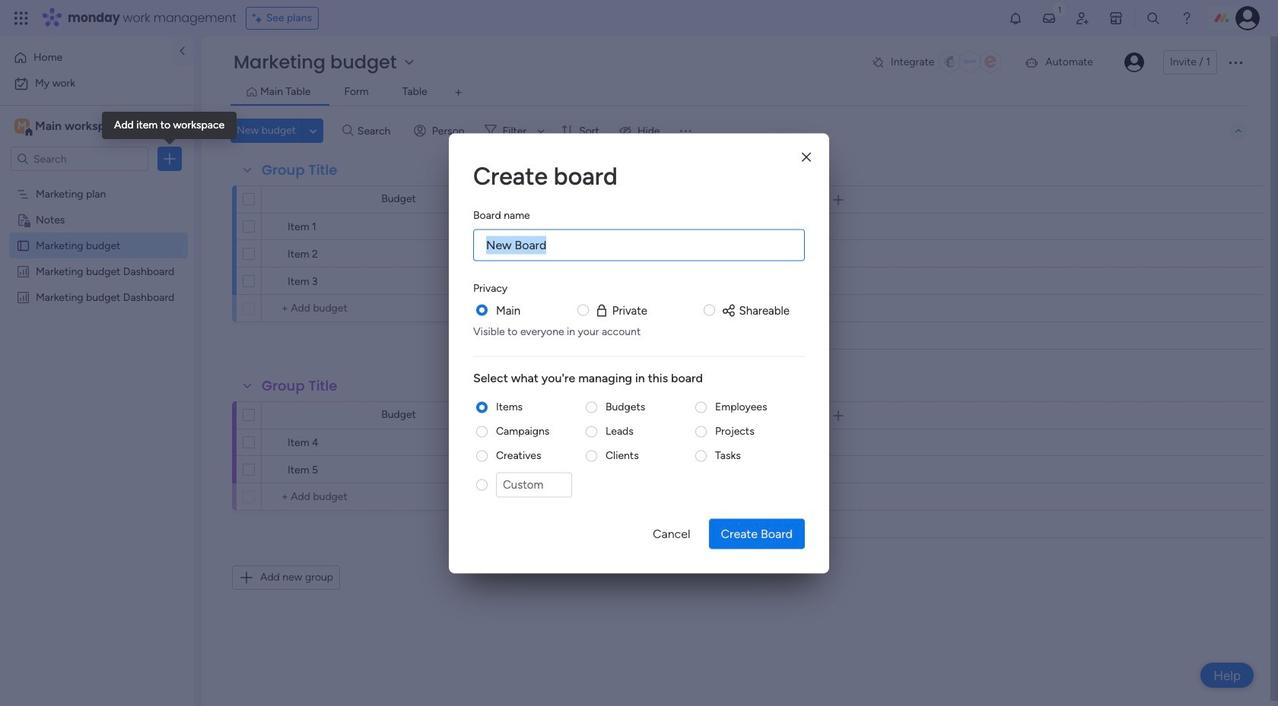 Task type: describe. For each thing, give the bounding box(es) containing it.
Custom field
[[496, 473, 572, 498]]

notifications image
[[1008, 11, 1023, 26]]

4 heading from the top
[[473, 369, 805, 388]]

workspace selection element
[[14, 117, 127, 137]]

select product image
[[14, 11, 29, 26]]

2 vertical spatial option
[[0, 180, 194, 183]]

1 public dashboard image from the top
[[16, 264, 30, 278]]

help image
[[1179, 11, 1194, 26]]

0 horizontal spatial kendall parks image
[[1124, 52, 1144, 72]]

3 heading from the top
[[473, 280, 507, 296]]

0 vertical spatial option
[[9, 46, 162, 70]]

New Board Name field
[[473, 229, 805, 261]]

1 vertical spatial option
[[9, 72, 185, 96]]

search everything image
[[1146, 11, 1161, 26]]

private board image
[[16, 212, 30, 227]]

collapse image
[[1232, 125, 1245, 137]]

add view image
[[455, 87, 462, 99]]

1 horizontal spatial kendall parks image
[[1236, 6, 1260, 30]]

update feed image
[[1042, 11, 1057, 26]]



Task type: locate. For each thing, give the bounding box(es) containing it.
invite members image
[[1075, 11, 1090, 26]]

list box
[[0, 178, 194, 515]]

0 vertical spatial public dashboard image
[[16, 264, 30, 278]]

heading
[[473, 157, 805, 194], [473, 207, 530, 223], [473, 280, 507, 296], [473, 369, 805, 388]]

arrow down image
[[532, 122, 550, 140]]

0 vertical spatial kendall parks image
[[1236, 6, 1260, 30]]

Search in workspace field
[[32, 150, 127, 168]]

tab
[[446, 81, 471, 105]]

1 vertical spatial kendall parks image
[[1124, 52, 1144, 72]]

2 heading from the top
[[473, 207, 530, 223]]

1 image
[[1053, 1, 1067, 18]]

angle down image
[[309, 125, 317, 137]]

see plans image
[[252, 10, 266, 27]]

tab list
[[231, 81, 1248, 106]]

v2 search image
[[342, 122, 354, 139]]

2 public dashboard image from the top
[[16, 290, 30, 304]]

kendall parks image
[[1236, 6, 1260, 30], [1124, 52, 1144, 72]]

public board image
[[16, 238, 30, 253]]

option group
[[473, 400, 805, 507]]

monday marketplace image
[[1108, 11, 1124, 26]]

Search field
[[354, 120, 399, 142]]

None field
[[258, 161, 341, 180], [553, 191, 593, 208], [258, 377, 341, 396], [553, 407, 593, 424], [755, 407, 785, 424], [258, 161, 341, 180], [553, 191, 593, 208], [258, 377, 341, 396], [553, 407, 593, 424], [755, 407, 785, 424]]

1 heading from the top
[[473, 157, 805, 194]]

workspace image
[[14, 118, 30, 135]]

close image
[[802, 152, 811, 163]]

option
[[9, 46, 162, 70], [9, 72, 185, 96], [0, 180, 194, 183]]

1 vertical spatial public dashboard image
[[16, 290, 30, 304]]

public dashboard image
[[16, 264, 30, 278], [16, 290, 30, 304]]



Task type: vqa. For each thing, say whether or not it's contained in the screenshot.
the bottommost option
yes



